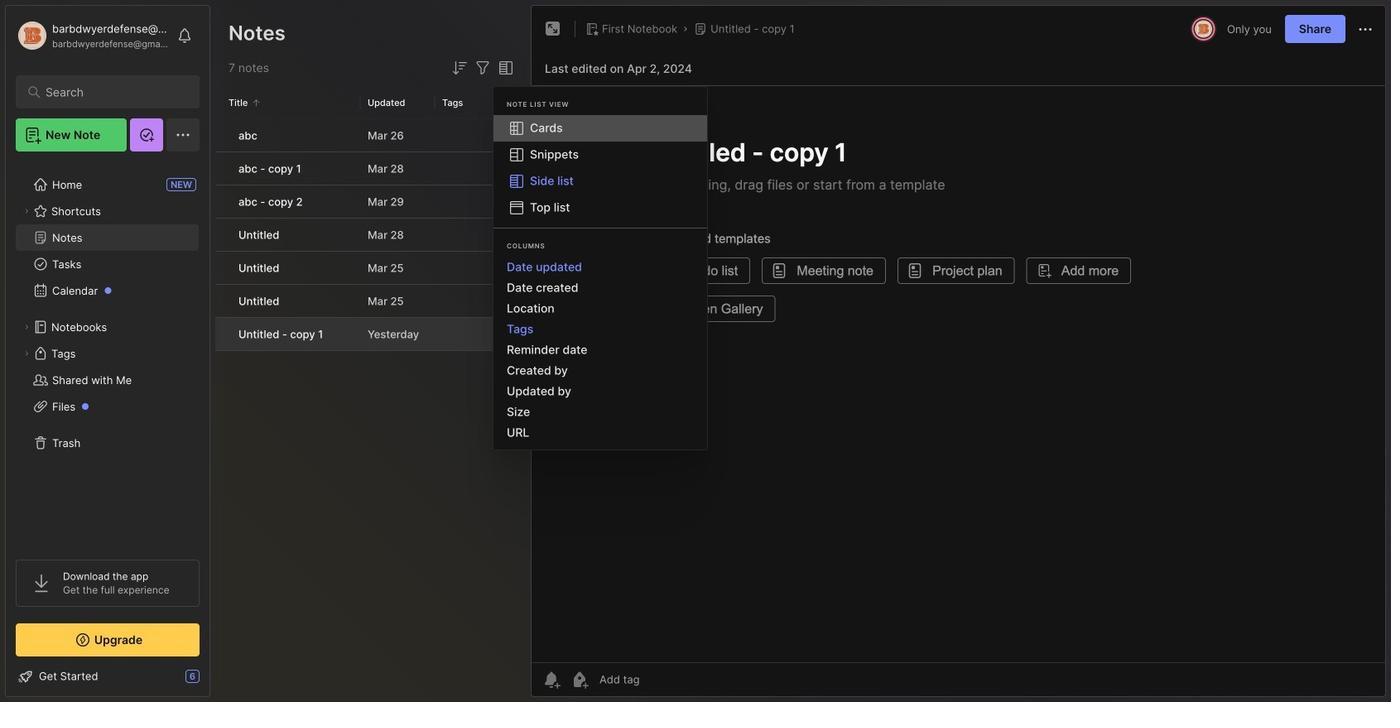 Task type: describe. For each thing, give the bounding box(es) containing it.
Add filters field
[[473, 58, 493, 78]]

note window element
[[531, 5, 1386, 701]]

expand note image
[[543, 19, 563, 39]]

more actions image
[[1356, 20, 1375, 39]]

expand tags image
[[22, 349, 31, 359]]

tree inside "main" element
[[6, 161, 210, 545]]

6 cell from the top
[[215, 285, 229, 317]]

Account field
[[16, 19, 169, 52]]

barbdwyerdefense@gmail.com avatar image
[[1195, 20, 1212, 38]]

add a reminder image
[[542, 670, 561, 690]]

add tag image
[[570, 670, 590, 690]]

More actions field
[[1356, 19, 1375, 39]]

Search text field
[[46, 84, 178, 100]]

1 cell from the top
[[215, 119, 229, 152]]

Help and Learning task checklist field
[[6, 663, 210, 690]]

2 cell from the top
[[215, 152, 229, 185]]

Sort options field
[[450, 58, 470, 78]]



Task type: vqa. For each thing, say whether or not it's contained in the screenshot.
New Task Icon on the top right
no



Task type: locate. For each thing, give the bounding box(es) containing it.
main element
[[0, 0, 215, 702]]

0 vertical spatial dropdown list menu
[[494, 115, 707, 221]]

Note Editor text field
[[532, 85, 1385, 662]]

cell
[[215, 119, 229, 152], [215, 152, 229, 185], [215, 185, 229, 218], [215, 219, 229, 251], [215, 252, 229, 284], [215, 285, 229, 317], [215, 318, 229, 350]]

None search field
[[46, 82, 178, 102]]

menu item
[[494, 115, 707, 142]]

4 cell from the top
[[215, 219, 229, 251]]

dropdown list menu
[[494, 115, 707, 221], [494, 257, 707, 443]]

row group
[[215, 119, 526, 352]]

7 cell from the top
[[215, 318, 229, 350]]

add filters image
[[473, 58, 493, 78]]

Add tag field
[[598, 672, 722, 687]]

5 cell from the top
[[215, 252, 229, 284]]

2 dropdown list menu from the top
[[494, 257, 707, 443]]

none search field inside "main" element
[[46, 82, 178, 102]]

tree
[[6, 161, 210, 545]]

1 vertical spatial dropdown list menu
[[494, 257, 707, 443]]

View options field
[[493, 58, 516, 78]]

expand notebooks image
[[22, 322, 31, 332]]

3 cell from the top
[[215, 185, 229, 218]]

click to collapse image
[[209, 672, 222, 691]]

1 dropdown list menu from the top
[[494, 115, 707, 221]]



